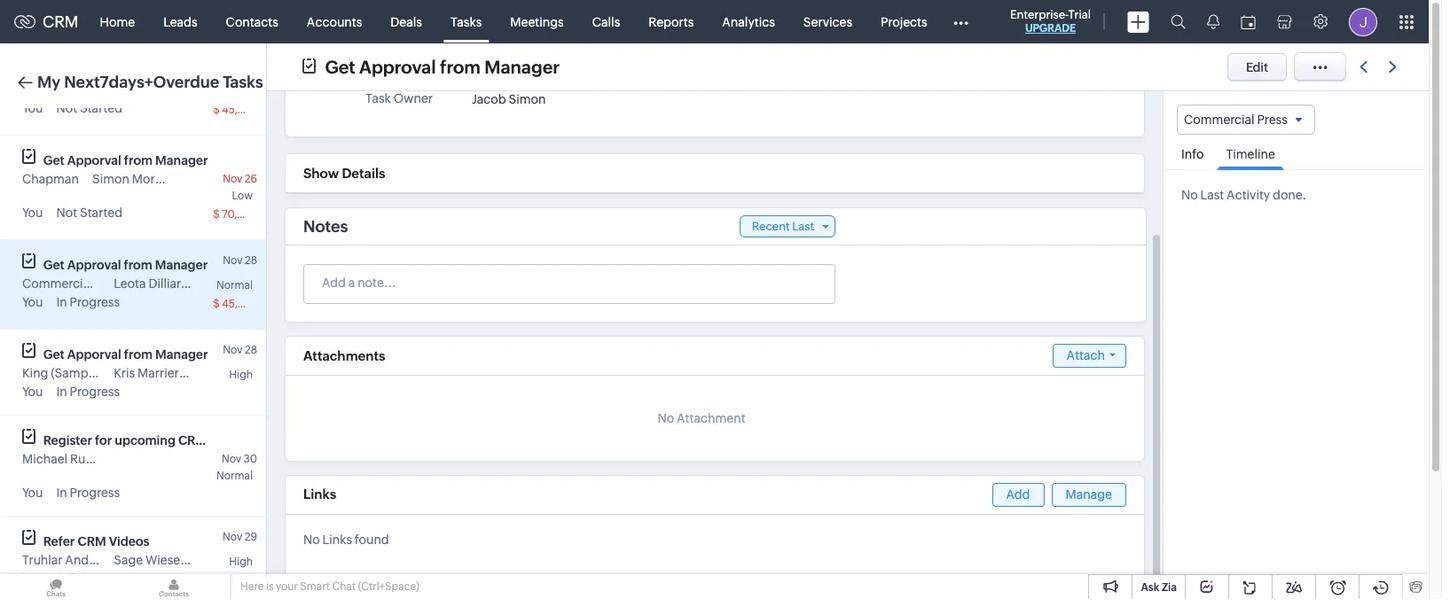 Task type: describe. For each thing, give the bounding box(es) containing it.
search element
[[1161, 0, 1197, 43]]

contacts link
[[212, 0, 293, 43]]

manager inside get apporval from manager nov 26
[[155, 154, 208, 168]]

$ 45,000.00 for get approval from manager
[[213, 298, 276, 311]]

0 vertical spatial approval
[[359, 56, 436, 77]]

videos
[[109, 535, 150, 549]]

normal inside michael ruta (sample) normal
[[217, 470, 253, 483]]

1 vertical spatial commercial press
[[22, 277, 126, 291]]

michael
[[22, 453, 68, 467]]

manage
[[1066, 488, 1113, 502]]

refer
[[43, 535, 75, 549]]

45,000.00 for get approval from manager
[[222, 298, 276, 311]]

0 vertical spatial get approval from manager
[[325, 56, 560, 77]]

webinars
[[210, 434, 265, 448]]

leads
[[163, 15, 198, 29]]

28 for leota dilliard (sample)
[[245, 255, 257, 267]]

you for commercial press
[[22, 296, 43, 310]]

attachment
[[677, 412, 746, 426]]

sage
[[114, 554, 143, 568]]

high for kris marrier (sample)
[[229, 369, 253, 382]]

attach link
[[1053, 344, 1127, 368]]

signals image
[[1208, 14, 1220, 29]]

1 you from the top
[[22, 101, 43, 115]]

home
[[100, 15, 135, 29]]

1 vertical spatial simon
[[92, 172, 130, 186]]

ask
[[1142, 582, 1160, 595]]

sage wieser (sample)
[[114, 554, 239, 568]]

recent last
[[752, 220, 815, 233]]

deals
[[391, 15, 422, 29]]

dilliard
[[149, 277, 189, 291]]

(sample) for michael ruta (sample) normal
[[99, 453, 150, 467]]

activity
[[1227, 188, 1271, 202]]

and
[[65, 554, 89, 568]]

in for crm
[[56, 572, 67, 587]]

in progress for and
[[56, 572, 120, 587]]

manager up the jacob simon
[[485, 56, 560, 77]]

30
[[244, 453, 257, 466]]

my
[[37, 73, 61, 91]]

upcoming
[[115, 434, 176, 448]]

you for truhlar and truhlar attys
[[22, 572, 43, 587]]

1 $ 45,000.00 from the top
[[213, 104, 276, 116]]

next7days+overdue
[[64, 73, 219, 91]]

show details link
[[303, 166, 386, 181]]

edit button
[[1228, 53, 1288, 81]]

nov 28 for leota dilliard (sample)
[[223, 255, 257, 267]]

chat
[[332, 581, 356, 594]]

from up jacob
[[440, 56, 481, 77]]

kris marrier (sample)
[[114, 367, 233, 381]]

register
[[43, 434, 92, 448]]

not for $ 45,000.00
[[56, 101, 77, 115]]

from up kris
[[124, 348, 153, 362]]

tasks link
[[437, 0, 496, 43]]

manager up kris marrier (sample)
[[155, 348, 208, 362]]

attachments
[[303, 349, 386, 364]]

1 $ from the top
[[213, 104, 220, 116]]

done.
[[1273, 188, 1307, 202]]

$ 70,000.00
[[213, 209, 276, 221]]

last for no
[[1201, 188, 1225, 202]]

info link
[[1173, 135, 1213, 170]]

apporval for get apporval from manager nov 26
[[67, 154, 121, 168]]

calls link
[[578, 0, 635, 43]]

low
[[232, 190, 253, 202]]

here
[[240, 581, 264, 594]]

meetings
[[511, 15, 564, 29]]

$ for get apporval from manager
[[213, 209, 220, 221]]

apporval for get apporval from manager
[[67, 348, 121, 362]]

(sample) right the king
[[51, 367, 102, 381]]

nov for get approval from manager
[[223, 255, 243, 267]]

calls
[[593, 15, 621, 29]]

enterprise-trial upgrade
[[1011, 8, 1092, 35]]

accounts link
[[293, 0, 377, 43]]

contacts image
[[118, 575, 230, 600]]

0 horizontal spatial tasks
[[223, 73, 263, 91]]

projects
[[881, 15, 928, 29]]

high for sage wieser (sample)
[[229, 556, 253, 569]]

nov inside get apporval from manager nov 26
[[223, 173, 243, 185]]

ask zia
[[1142, 582, 1178, 595]]

nov 28 for kris marrier (sample)
[[223, 344, 257, 357]]

my next7days+overdue tasks
[[37, 73, 263, 91]]

1 45,000.00 from the top
[[222, 104, 276, 116]]

progress for press
[[70, 296, 120, 310]]

crm link
[[14, 12, 79, 31]]

no links found
[[303, 533, 389, 548]]

task owner
[[366, 91, 433, 106]]

70,000.00
[[222, 209, 276, 221]]

get apporval from manager
[[43, 348, 208, 362]]

projects link
[[867, 0, 942, 43]]

26
[[245, 173, 257, 185]]

services
[[804, 15, 853, 29]]

leota
[[114, 277, 146, 291]]

meetings link
[[496, 0, 578, 43]]

recent
[[752, 220, 790, 233]]

calendar image
[[1241, 15, 1257, 29]]

crm inside the register for upcoming crm webinars nov 30
[[178, 434, 207, 448]]

no for attachments
[[658, 412, 675, 426]]

started for $ 70,000.00
[[80, 206, 123, 220]]

Other Modules field
[[942, 8, 980, 36]]

next record image
[[1390, 61, 1401, 73]]

nov 29
[[223, 532, 257, 544]]

marrier
[[138, 367, 179, 381]]

for
[[95, 434, 112, 448]]

not for $ 70,000.00
[[56, 206, 77, 220]]

notes
[[303, 217, 348, 236]]

accounts
[[307, 15, 362, 29]]

in for apporval
[[56, 385, 67, 399]]

services link
[[790, 0, 867, 43]]

2 horizontal spatial no
[[1182, 188, 1199, 202]]

get apporval from manager nov 26
[[43, 154, 257, 185]]

3 in from the top
[[56, 486, 67, 501]]



Task type: vqa. For each thing, say whether or not it's contained in the screenshot.
Attach link
yes



Task type: locate. For each thing, give the bounding box(es) containing it.
45,000.00 for refer crm videos
[[222, 575, 276, 587]]

(ctrl+space)
[[358, 581, 420, 594]]

progress for and
[[70, 572, 120, 587]]

chats image
[[0, 575, 112, 600]]

enterprise-
[[1011, 8, 1069, 21]]

last right recent
[[793, 220, 815, 233]]

1 in progress from the top
[[56, 296, 120, 310]]

nov 28 up kris marrier (sample)
[[223, 344, 257, 357]]

in down and at the bottom of the page
[[56, 572, 67, 587]]

1 horizontal spatial get approval from manager
[[325, 56, 560, 77]]

Add a note... field
[[304, 274, 834, 292]]

high down nov 29
[[229, 556, 253, 569]]

2 vertical spatial no
[[303, 533, 320, 548]]

apporval up chapman
[[67, 154, 121, 168]]

1 nov 28 from the top
[[223, 255, 257, 267]]

from inside get apporval from manager nov 26
[[124, 154, 153, 168]]

apporval up kris
[[67, 348, 121, 362]]

1 truhlar from the left
[[22, 554, 63, 568]]

0 horizontal spatial truhlar
[[22, 554, 63, 568]]

Commercial Press field
[[1178, 105, 1316, 135]]

last left activity
[[1201, 188, 1225, 202]]

0 vertical spatial links
[[303, 487, 336, 502]]

$ down leota dilliard (sample)
[[213, 298, 220, 311]]

0 vertical spatial last
[[1201, 188, 1225, 202]]

1 horizontal spatial last
[[1201, 188, 1225, 202]]

(sample) down nov 29
[[187, 554, 239, 568]]

4 you from the top
[[22, 385, 43, 399]]

truhlar and truhlar attys
[[22, 554, 164, 568]]

details
[[342, 166, 386, 181]]

progress down leota
[[70, 296, 120, 310]]

1 vertical spatial nov 28
[[223, 344, 257, 357]]

timeline
[[1227, 147, 1276, 162]]

you down my
[[22, 101, 43, 115]]

progress down kris
[[70, 385, 120, 399]]

you down the king
[[22, 385, 43, 399]]

4 progress from the top
[[70, 572, 120, 587]]

from up morasca
[[124, 154, 153, 168]]

attys
[[134, 554, 164, 568]]

1 vertical spatial apporval
[[67, 348, 121, 362]]

found
[[355, 533, 389, 548]]

high
[[229, 369, 253, 382], [229, 556, 253, 569]]

simon right jacob
[[509, 93, 546, 107]]

apporval
[[67, 154, 121, 168], [67, 348, 121, 362]]

$ 45,000.00 up 26
[[213, 104, 276, 116]]

no attachment
[[658, 412, 746, 426]]

last for recent
[[793, 220, 815, 233]]

profile element
[[1339, 0, 1389, 43]]

3 you from the top
[[22, 296, 43, 310]]

commercial up info link
[[1185, 113, 1255, 127]]

in progress for (sample)
[[56, 385, 120, 399]]

you up the king
[[22, 296, 43, 310]]

5 you from the top
[[22, 486, 43, 501]]

press left dilliard
[[95, 277, 126, 291]]

29
[[245, 532, 257, 544]]

0 horizontal spatial approval
[[67, 258, 121, 272]]

2 in from the top
[[56, 385, 67, 399]]

$ left here
[[213, 575, 220, 587]]

0 horizontal spatial commercial
[[22, 277, 93, 291]]

smart
[[300, 581, 330, 594]]

1 horizontal spatial press
[[1258, 113, 1288, 127]]

add link
[[993, 484, 1045, 508]]

1 vertical spatial 28
[[245, 344, 257, 357]]

$ 45,000.00 down leota dilliard (sample)
[[213, 298, 276, 311]]

owner
[[394, 91, 433, 106]]

2 28 from the top
[[245, 344, 257, 357]]

1 horizontal spatial simon
[[509, 93, 546, 107]]

press
[[1258, 113, 1288, 127], [95, 277, 126, 291]]

28
[[245, 255, 257, 267], [245, 344, 257, 357]]

refer crm videos
[[43, 535, 150, 549]]

0 vertical spatial no
[[1182, 188, 1199, 202]]

manager up simon morasca (sample)
[[155, 154, 208, 168]]

2 progress from the top
[[70, 385, 120, 399]]

reports
[[649, 15, 694, 29]]

register for upcoming crm webinars nov 30
[[43, 434, 265, 466]]

0 vertical spatial high
[[229, 369, 253, 382]]

$ 45,000.00 for refer crm videos
[[213, 575, 276, 587]]

high up webinars
[[229, 369, 253, 382]]

1 not from the top
[[56, 101, 77, 115]]

nov inside the register for upcoming crm webinars nov 30
[[222, 453, 241, 466]]

2 $ from the top
[[213, 209, 220, 221]]

1 horizontal spatial no
[[658, 412, 675, 426]]

no left attachment
[[658, 412, 675, 426]]

commercial left leota
[[22, 277, 93, 291]]

leota dilliard (sample)
[[114, 277, 243, 291]]

2 started from the top
[[80, 206, 123, 220]]

nov left 26
[[223, 173, 243, 185]]

nov down $ 70,000.00
[[223, 255, 243, 267]]

0 horizontal spatial get approval from manager
[[43, 258, 208, 272]]

tasks inside "tasks" "link"
[[451, 15, 482, 29]]

0 vertical spatial $ 45,000.00
[[213, 104, 276, 116]]

1 vertical spatial commercial
[[22, 277, 93, 291]]

approval up "task owner"
[[359, 56, 436, 77]]

45,000.00 down 29 on the bottom left of page
[[222, 575, 276, 587]]

3 $ from the top
[[213, 298, 220, 311]]

started down get apporval from manager nov 26 at the top left
[[80, 206, 123, 220]]

normal
[[217, 280, 253, 292], [217, 470, 253, 483]]

nov 28 down $ 70,000.00
[[223, 255, 257, 267]]

get approval from manager
[[325, 56, 560, 77], [43, 258, 208, 272]]

morasca
[[132, 172, 181, 186]]

reports link
[[635, 0, 708, 43]]

45,000.00 up 26
[[222, 104, 276, 116]]

press up timeline link
[[1258, 113, 1288, 127]]

crm up the 'truhlar and truhlar attys'
[[78, 535, 106, 549]]

in progress down the 'truhlar and truhlar attys'
[[56, 572, 120, 587]]

$ for refer crm videos
[[213, 575, 220, 587]]

create menu element
[[1117, 0, 1161, 43]]

leads link
[[149, 0, 212, 43]]

2 45,000.00 from the top
[[222, 298, 276, 311]]

1 vertical spatial press
[[95, 277, 126, 291]]

1 horizontal spatial commercial
[[1185, 113, 1255, 127]]

1 high from the top
[[229, 369, 253, 382]]

not started down my
[[56, 101, 123, 115]]

(sample) inside michael ruta (sample) normal
[[99, 453, 150, 467]]

in progress for press
[[56, 296, 120, 310]]

signals element
[[1197, 0, 1231, 43]]

attach
[[1067, 349, 1106, 363]]

tasks down contacts link
[[223, 73, 263, 91]]

king (sample)
[[22, 367, 102, 381]]

commercial press
[[1185, 113, 1288, 127], [22, 277, 126, 291]]

6 you from the top
[[22, 572, 43, 587]]

no up smart
[[303, 533, 320, 548]]

get inside get apporval from manager nov 26
[[43, 154, 65, 168]]

commercial press up timeline link
[[1185, 113, 1288, 127]]

normal right dilliard
[[217, 280, 253, 292]]

1 vertical spatial get approval from manager
[[43, 258, 208, 272]]

4 in progress from the top
[[56, 572, 120, 587]]

0 vertical spatial commercial
[[1185, 113, 1255, 127]]

(sample) for kris marrier (sample)
[[182, 367, 233, 381]]

nov
[[223, 173, 243, 185], [223, 255, 243, 267], [223, 344, 243, 357], [222, 453, 241, 466], [223, 532, 243, 544]]

here is your smart chat (ctrl+space)
[[240, 581, 420, 594]]

1 horizontal spatial approval
[[359, 56, 436, 77]]

truhlar down refer crm videos
[[91, 554, 132, 568]]

(sample) for simon morasca (sample)
[[184, 172, 235, 186]]

you down the 'truhlar and truhlar attys'
[[22, 572, 43, 587]]

kris
[[114, 367, 135, 381]]

upgrade
[[1026, 22, 1077, 35]]

1 progress from the top
[[70, 296, 120, 310]]

your
[[276, 581, 298, 594]]

nov left 29 on the bottom left of page
[[223, 532, 243, 544]]

0 vertical spatial nov 28
[[223, 255, 257, 267]]

not started for $ 45,000.00
[[56, 101, 123, 115]]

0 vertical spatial started
[[80, 101, 123, 115]]

1 in from the top
[[56, 296, 67, 310]]

in down king (sample)
[[56, 385, 67, 399]]

is
[[266, 581, 274, 594]]

(sample) right dilliard
[[191, 277, 243, 291]]

2 apporval from the top
[[67, 348, 121, 362]]

in down the michael in the left of the page
[[56, 486, 67, 501]]

links up "no links found"
[[303, 487, 336, 502]]

1 vertical spatial links
[[323, 533, 352, 548]]

get
[[325, 56, 356, 77], [43, 154, 65, 168], [43, 258, 65, 272], [43, 348, 65, 362]]

analytics link
[[708, 0, 790, 43]]

in up king (sample)
[[56, 296, 67, 310]]

from up leota
[[124, 258, 152, 272]]

$ 45,000.00 down nov 29
[[213, 575, 276, 587]]

1 vertical spatial last
[[793, 220, 815, 233]]

home link
[[86, 0, 149, 43]]

truhlar
[[22, 554, 63, 568], [91, 554, 132, 568]]

1 not started from the top
[[56, 101, 123, 115]]

0 horizontal spatial last
[[793, 220, 815, 233]]

0 horizontal spatial no
[[303, 533, 320, 548]]

info
[[1182, 147, 1205, 162]]

1 vertical spatial not started
[[56, 206, 123, 220]]

search image
[[1171, 14, 1186, 29]]

simon
[[509, 93, 546, 107], [92, 172, 130, 186]]

0 vertical spatial tasks
[[451, 15, 482, 29]]

zia
[[1162, 582, 1178, 595]]

crm left webinars
[[178, 434, 207, 448]]

show details
[[303, 166, 386, 181]]

get down "accounts" link in the left of the page
[[325, 56, 356, 77]]

1 vertical spatial high
[[229, 556, 253, 569]]

last
[[1201, 188, 1225, 202], [793, 220, 815, 233]]

0 vertical spatial 28
[[245, 255, 257, 267]]

started for $ 45,000.00
[[80, 101, 123, 115]]

1 vertical spatial normal
[[217, 470, 253, 483]]

1 started from the top
[[80, 101, 123, 115]]

(sample) for leota dilliard (sample)
[[191, 277, 243, 291]]

(sample) right marrier
[[182, 367, 233, 381]]

0 vertical spatial commercial press
[[1185, 113, 1288, 127]]

0 vertical spatial crm
[[43, 12, 79, 31]]

2 nov 28 from the top
[[223, 344, 257, 357]]

not down my
[[56, 101, 77, 115]]

nov 28
[[223, 255, 257, 267], [223, 344, 257, 357]]

1 vertical spatial started
[[80, 206, 123, 220]]

simon left morasca
[[92, 172, 130, 186]]

in
[[56, 296, 67, 310], [56, 385, 67, 399], [56, 486, 67, 501], [56, 572, 67, 587]]

not down chapman
[[56, 206, 77, 220]]

3 progress from the top
[[70, 486, 120, 501]]

nov left 30
[[222, 453, 241, 466]]

started
[[80, 101, 123, 115], [80, 206, 123, 220]]

deals link
[[377, 0, 437, 43]]

nov up kris marrier (sample)
[[223, 344, 243, 357]]

previous record image
[[1360, 61, 1368, 73]]

you for chapman
[[22, 206, 43, 220]]

2 you from the top
[[22, 206, 43, 220]]

$ left 70,000.00
[[213, 209, 220, 221]]

get approval from manager up leota
[[43, 258, 208, 272]]

2 vertical spatial $ 45,000.00
[[213, 575, 276, 587]]

1 vertical spatial $ 45,000.00
[[213, 298, 276, 311]]

$ 45,000.00
[[213, 104, 276, 116], [213, 298, 276, 311], [213, 575, 276, 587]]

28 for kris marrier (sample)
[[245, 344, 257, 357]]

nov for refer crm videos
[[223, 532, 243, 544]]

1 normal from the top
[[217, 280, 253, 292]]

michael ruta (sample) normal
[[22, 453, 253, 483]]

2 $ 45,000.00 from the top
[[213, 298, 276, 311]]

2 in progress from the top
[[56, 385, 120, 399]]

1 apporval from the top
[[67, 154, 121, 168]]

3 in progress from the top
[[56, 486, 120, 501]]

no down "info"
[[1182, 188, 1199, 202]]

no
[[1182, 188, 1199, 202], [658, 412, 675, 426], [303, 533, 320, 548]]

0 vertical spatial simon
[[509, 93, 546, 107]]

links
[[303, 487, 336, 502], [323, 533, 352, 548]]

$ for get approval from manager
[[213, 298, 220, 311]]

0 vertical spatial apporval
[[67, 154, 121, 168]]

4 in from the top
[[56, 572, 67, 587]]

truhlar down 'refer' on the left bottom of page
[[22, 554, 63, 568]]

2 vertical spatial crm
[[78, 535, 106, 549]]

1 28 from the top
[[245, 255, 257, 267]]

1 horizontal spatial commercial press
[[1185, 113, 1288, 127]]

get down chapman
[[43, 258, 65, 272]]

apporval inside get apporval from manager nov 26
[[67, 154, 121, 168]]

profile image
[[1350, 8, 1378, 36]]

not started for $ 70,000.00
[[56, 206, 123, 220]]

(sample) up low
[[184, 172, 235, 186]]

1 vertical spatial tasks
[[223, 73, 263, 91]]

you down the michael in the left of the page
[[22, 486, 43, 501]]

you down chapman
[[22, 206, 43, 220]]

0 vertical spatial press
[[1258, 113, 1288, 127]]

1 vertical spatial approval
[[67, 258, 121, 272]]

no for links
[[303, 533, 320, 548]]

(sample) down upcoming
[[99, 453, 150, 467]]

0 vertical spatial not
[[56, 101, 77, 115]]

jacob
[[472, 93, 506, 107]]

2 normal from the top
[[217, 470, 253, 483]]

3 $ 45,000.00 from the top
[[213, 575, 276, 587]]

not started
[[56, 101, 123, 115], [56, 206, 123, 220]]

you
[[22, 101, 43, 115], [22, 206, 43, 220], [22, 296, 43, 310], [22, 385, 43, 399], [22, 486, 43, 501], [22, 572, 43, 587]]

tasks right deals
[[451, 15, 482, 29]]

crm left home link
[[43, 12, 79, 31]]

1 vertical spatial no
[[658, 412, 675, 426]]

commercial press inside field
[[1185, 113, 1288, 127]]

no last activity done.
[[1182, 188, 1307, 202]]

nov for get apporval from manager
[[223, 344, 243, 357]]

normal down 30
[[217, 470, 253, 483]]

you for king (sample)
[[22, 385, 43, 399]]

(sample) for sage wieser (sample)
[[187, 554, 239, 568]]

0 vertical spatial not started
[[56, 101, 123, 115]]

2 truhlar from the left
[[91, 554, 132, 568]]

ruta
[[70, 453, 97, 467]]

0 horizontal spatial commercial press
[[22, 277, 126, 291]]

in progress down leota
[[56, 296, 120, 310]]

45,000.00 down leota dilliard (sample)
[[222, 298, 276, 311]]

king
[[22, 367, 48, 381]]

0 vertical spatial 45,000.00
[[222, 104, 276, 116]]

in progress down ruta
[[56, 486, 120, 501]]

commercial press up get apporval from manager
[[22, 277, 126, 291]]

simon morasca (sample)
[[92, 172, 235, 186]]

1 vertical spatial 45,000.00
[[222, 298, 276, 311]]

analytics
[[723, 15, 775, 29]]

$ down "my next7days+overdue tasks"
[[213, 104, 220, 116]]

manage link
[[1052, 484, 1127, 508]]

2 not started from the top
[[56, 206, 123, 220]]

edit
[[1247, 60, 1269, 74]]

get up chapman
[[43, 154, 65, 168]]

commercial inside 'commercial press' field
[[1185, 113, 1255, 127]]

1 vertical spatial crm
[[178, 434, 207, 448]]

4 $ from the top
[[213, 575, 220, 587]]

0 vertical spatial normal
[[217, 280, 253, 292]]

approval up leota
[[67, 258, 121, 272]]

contacts
[[226, 15, 279, 29]]

chapman
[[22, 172, 79, 186]]

press inside field
[[1258, 113, 1288, 127]]

2 vertical spatial 45,000.00
[[222, 575, 276, 587]]

wieser
[[146, 554, 185, 568]]

0 horizontal spatial simon
[[92, 172, 130, 186]]

approval
[[359, 56, 436, 77], [67, 258, 121, 272]]

started down next7days+overdue
[[80, 101, 123, 115]]

get approval from manager up owner
[[325, 56, 560, 77]]

(sample)
[[184, 172, 235, 186], [191, 277, 243, 291], [51, 367, 102, 381], [182, 367, 233, 381], [99, 453, 150, 467], [187, 554, 239, 568]]

$
[[213, 104, 220, 116], [213, 209, 220, 221], [213, 298, 220, 311], [213, 575, 220, 587]]

in progress down king (sample)
[[56, 385, 120, 399]]

3 45,000.00 from the top
[[222, 575, 276, 587]]

0 horizontal spatial press
[[95, 277, 126, 291]]

1 horizontal spatial tasks
[[451, 15, 482, 29]]

1 vertical spatial not
[[56, 206, 77, 220]]

progress down the 'truhlar and truhlar attys'
[[70, 572, 120, 587]]

1 horizontal spatial truhlar
[[91, 554, 132, 568]]

manager up leota dilliard (sample)
[[155, 258, 208, 272]]

in for approval
[[56, 296, 67, 310]]

2 not from the top
[[56, 206, 77, 220]]

not started down chapman
[[56, 206, 123, 220]]

links left found
[[323, 533, 352, 548]]

progress down ruta
[[70, 486, 120, 501]]

progress for (sample)
[[70, 385, 120, 399]]

trial
[[1069, 8, 1092, 21]]

get up king (sample)
[[43, 348, 65, 362]]

create menu image
[[1128, 11, 1150, 32]]

2 high from the top
[[229, 556, 253, 569]]

45,000.00
[[222, 104, 276, 116], [222, 298, 276, 311], [222, 575, 276, 587]]

add
[[1007, 488, 1031, 502]]



